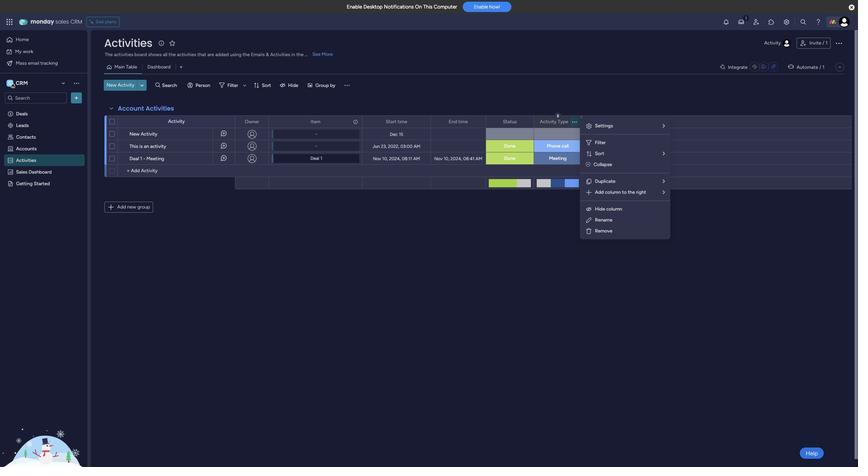Task type: describe. For each thing, give the bounding box(es) containing it.
search everything image
[[801, 19, 807, 25]]

settings
[[595, 123, 614, 129]]

account
[[118, 104, 144, 113]]

the activities board shows all the activities that are added using the emails & activities in the page.
[[105, 52, 317, 58]]

end
[[449, 119, 457, 125]]

1 image
[[744, 14, 750, 22]]

all
[[163, 52, 168, 58]]

add column to the right image
[[586, 189, 593, 196]]

see more
[[313, 51, 333, 57]]

group
[[137, 204, 150, 210]]

Owner field
[[243, 118, 261, 126]]

2024, for 08:41
[[451, 156, 462, 161]]

activities inside "field"
[[146, 104, 174, 113]]

dapulse integrations image
[[721, 65, 726, 70]]

shows
[[148, 52, 162, 58]]

hide column
[[595, 206, 623, 212]]

invite
[[810, 40, 822, 46]]

see more link
[[312, 51, 334, 58]]

/ for invite
[[823, 40, 825, 46]]

emails settings image
[[784, 19, 791, 25]]

my work button
[[4, 46, 74, 57]]

using
[[230, 52, 242, 58]]

see for see plans
[[96, 19, 104, 25]]

to
[[623, 190, 627, 195]]

nov 10, 2024, 08:41 am
[[435, 156, 483, 161]]

enable for enable desktop notifications on this computer
[[347, 4, 362, 10]]

accounts
[[16, 146, 37, 152]]

am for nov 10, 2024, 08:11 am
[[414, 156, 420, 161]]

an
[[144, 144, 149, 149]]

Status field
[[502, 118, 519, 126]]

dashboard inside list box
[[29, 169, 52, 175]]

add for add column to the right
[[595, 190, 604, 195]]

23,
[[381, 144, 387, 149]]

settings image
[[586, 123, 593, 130]]

email
[[28, 60, 39, 66]]

main table
[[115, 64, 137, 70]]

status
[[503, 119, 517, 125]]

help button
[[801, 448, 824, 459]]

add column to the right
[[595, 190, 647, 195]]

add for add new group
[[117, 204, 126, 210]]

sales
[[16, 169, 27, 175]]

0 vertical spatial this
[[424, 4, 433, 10]]

the right the to
[[628, 190, 635, 195]]

sort button
[[251, 80, 275, 91]]

collapse board header image
[[838, 64, 843, 70]]

board
[[135, 52, 147, 58]]

owner
[[245, 119, 259, 125]]

sort inside menu
[[595, 151, 605, 157]]

duplicate image
[[586, 178, 593, 185]]

rename image
[[586, 217, 593, 224]]

sort desc image
[[557, 114, 560, 118]]

the right using
[[243, 52, 250, 58]]

filter button
[[217, 80, 249, 91]]

sales
[[55, 18, 69, 26]]

hide column image
[[586, 206, 593, 213]]

1 vertical spatial -
[[316, 144, 318, 149]]

08:41
[[464, 156, 475, 161]]

2 list arrow image from the top
[[663, 179, 665, 184]]

2022,
[[388, 144, 400, 149]]

1 done from the top
[[505, 143, 516, 149]]

column information image
[[353, 119, 359, 125]]

08:11
[[402, 156, 413, 161]]

list arrow image for filter
[[663, 152, 665, 156]]

deals
[[16, 111, 28, 117]]

sort asc image
[[557, 114, 560, 118]]

list box containing deals
[[0, 106, 87, 282]]

apps image
[[769, 19, 775, 25]]

new inside button
[[107, 82, 117, 88]]

help image
[[816, 19, 822, 25]]

activity button
[[762, 38, 795, 49]]

phone call
[[547, 143, 569, 149]]

options image for status
[[525, 116, 529, 128]]

collapse
[[594, 162, 613, 168]]

automate
[[797, 64, 819, 70]]

see plans
[[96, 19, 116, 25]]

enable now!
[[474, 4, 500, 10]]

home button
[[4, 34, 74, 45]]

table
[[126, 64, 137, 70]]

filter inside popup button
[[228, 82, 238, 88]]

enable now! button
[[463, 2, 512, 12]]

angle down image
[[141, 83, 144, 88]]

plans
[[105, 19, 116, 25]]

10, for nov 10, 2024, 08:11 am
[[383, 156, 388, 161]]

the
[[105, 52, 113, 58]]

v2 search image
[[155, 82, 160, 89]]

on
[[415, 4, 422, 10]]

work
[[23, 49, 33, 54]]

crm inside the workspace selection element
[[16, 80, 28, 86]]

activity
[[150, 144, 166, 149]]

hide button
[[277, 80, 303, 91]]

inbox image
[[738, 19, 745, 25]]

jun 23, 2022, 03:00 am
[[373, 144, 421, 149]]

dapulse close image
[[850, 4, 855, 11]]

my
[[15, 49, 22, 54]]

&
[[266, 52, 269, 58]]

the right all
[[169, 52, 176, 58]]

2024, for 08:11
[[389, 156, 401, 161]]

new activity button
[[104, 80, 137, 91]]

add to favorites image
[[169, 40, 176, 46]]

time for end time
[[459, 119, 468, 125]]

integrate
[[729, 64, 748, 70]]

group
[[316, 82, 329, 88]]

nov for nov 10, 2024, 08:11 am
[[373, 156, 382, 161]]

activities inside list box
[[16, 157, 36, 163]]

0 vertical spatial -
[[316, 132, 318, 137]]

activity up this is an activity
[[141, 131, 157, 137]]

the right the in
[[297, 52, 304, 58]]

leads
[[16, 122, 29, 128]]

remove image
[[586, 228, 593, 235]]

group by
[[316, 82, 336, 88]]

public board image
[[7, 180, 14, 187]]

see for see more
[[313, 51, 321, 57]]

select product image
[[6, 19, 13, 25]]

dec
[[390, 132, 398, 137]]

automate / 1
[[797, 64, 825, 70]]

1 horizontal spatial crm
[[70, 18, 82, 26]]

that
[[198, 52, 206, 58]]

main
[[115, 64, 125, 70]]

1 vertical spatial this
[[130, 144, 138, 149]]

computer
[[434, 4, 458, 10]]

this is an activity
[[130, 144, 166, 149]]

jun
[[373, 144, 380, 149]]

hide for hide
[[288, 82, 299, 88]]

1 horizontal spatial new
[[130, 131, 140, 137]]

list arrow image for duplicate
[[663, 190, 665, 195]]

options image for owner
[[259, 116, 264, 128]]

hide for hide column
[[595, 206, 606, 212]]

invite / 1 button
[[797, 38, 831, 49]]

mass email tracking button
[[4, 58, 74, 69]]

workspace selection element
[[7, 79, 29, 88]]

Activity Type field
[[539, 118, 570, 126]]

sort inside popup button
[[262, 82, 271, 88]]

are
[[208, 52, 214, 58]]



Task type: locate. For each thing, give the bounding box(es) containing it.
show board description image
[[157, 40, 166, 47]]

0 vertical spatial new
[[107, 82, 117, 88]]

am
[[414, 144, 421, 149], [414, 156, 420, 161], [476, 156, 483, 161]]

am for nov 10, 2024, 08:41 am
[[476, 156, 483, 161]]

1 horizontal spatial activities
[[177, 52, 196, 58]]

invite members image
[[754, 19, 760, 25]]

see inside button
[[96, 19, 104, 25]]

added
[[215, 52, 229, 58]]

0 horizontal spatial crm
[[16, 80, 28, 86]]

new activity up is
[[130, 131, 157, 137]]

activity inside popup button
[[765, 40, 782, 46]]

activities up board
[[104, 35, 153, 51]]

1
[[826, 40, 828, 46], [823, 64, 825, 70], [140, 156, 142, 162], [321, 156, 322, 161]]

column
[[606, 190, 621, 195], [607, 206, 623, 212]]

see left 'more'
[[313, 51, 321, 57]]

2 deal from the left
[[311, 156, 320, 161]]

1 horizontal spatial /
[[823, 40, 825, 46]]

1 time from the left
[[398, 119, 408, 125]]

1 vertical spatial column
[[607, 206, 623, 212]]

1 list arrow image from the top
[[663, 152, 665, 156]]

0 vertical spatial crm
[[70, 18, 82, 26]]

1 horizontal spatial dashboard
[[148, 64, 171, 70]]

dec 15
[[390, 132, 404, 137]]

0 horizontal spatial activities
[[114, 52, 133, 58]]

Search field
[[160, 81, 181, 90]]

new activity
[[107, 82, 135, 88], [130, 131, 157, 137]]

0 horizontal spatial see
[[96, 19, 104, 25]]

desktop
[[364, 4, 383, 10]]

1 activities from the left
[[114, 52, 133, 58]]

sort image
[[586, 151, 593, 157]]

person
[[196, 82, 210, 88]]

1 horizontal spatial see
[[313, 51, 321, 57]]

options image
[[835, 39, 844, 47], [73, 95, 80, 101], [353, 116, 358, 128], [573, 116, 577, 128], [584, 117, 597, 127]]

2024, left 08:41
[[451, 156, 462, 161]]

/ right invite
[[823, 40, 825, 46]]

workspace options image
[[73, 80, 80, 87]]

menu image
[[344, 82, 351, 89]]

1 horizontal spatial 2024,
[[451, 156, 462, 161]]

tracking
[[40, 60, 58, 66]]

start
[[386, 119, 397, 125]]

0 horizontal spatial sort
[[262, 82, 271, 88]]

0 horizontal spatial deal
[[130, 156, 139, 162]]

person button
[[185, 80, 215, 91]]

0 horizontal spatial filter
[[228, 82, 238, 88]]

monday sales crm
[[31, 18, 82, 26]]

0 horizontal spatial options image
[[259, 116, 264, 128]]

2024, left 08:11
[[389, 156, 401, 161]]

main table button
[[104, 62, 142, 73]]

1 options image from the left
[[259, 116, 264, 128]]

see plans button
[[86, 17, 119, 27]]

the
[[169, 52, 176, 58], [243, 52, 250, 58], [297, 52, 304, 58], [628, 190, 635, 195]]

0 vertical spatial dashboard
[[148, 64, 171, 70]]

1 10, from the left
[[383, 156, 388, 161]]

help
[[806, 450, 819, 457]]

2 time from the left
[[459, 119, 468, 125]]

monday
[[31, 18, 54, 26]]

1 deal from the left
[[130, 156, 139, 162]]

1 vertical spatial new activity
[[130, 131, 157, 137]]

1 horizontal spatial sort
[[595, 151, 605, 157]]

1 horizontal spatial nov
[[435, 156, 443, 161]]

nov 10, 2024, 08:11 am
[[373, 156, 420, 161]]

crm right workspace image
[[16, 80, 28, 86]]

- up deal 1
[[316, 144, 318, 149]]

activities up main table button in the top of the page
[[114, 52, 133, 58]]

15
[[399, 132, 404, 137]]

time for start time
[[398, 119, 408, 125]]

mass
[[16, 60, 27, 66]]

list box
[[0, 106, 87, 282]]

time inside 'field'
[[398, 119, 408, 125]]

meeting down activity
[[147, 156, 164, 162]]

enable
[[347, 4, 362, 10], [474, 4, 489, 10]]

2 2024, from the left
[[451, 156, 462, 161]]

0 vertical spatial filter
[[228, 82, 238, 88]]

1 horizontal spatial hide
[[595, 206, 606, 212]]

0 horizontal spatial hide
[[288, 82, 299, 88]]

done
[[505, 143, 516, 149], [505, 156, 516, 161]]

0 horizontal spatial 2024,
[[389, 156, 401, 161]]

end time
[[449, 119, 468, 125]]

enable left the desktop at top
[[347, 4, 362, 10]]

0 vertical spatial new activity
[[107, 82, 135, 88]]

- down an
[[143, 156, 145, 162]]

crm right sales
[[70, 18, 82, 26]]

activity down apps icon
[[765, 40, 782, 46]]

activity inside field
[[540, 119, 557, 125]]

meeting down phone call
[[549, 156, 567, 161]]

0 horizontal spatial time
[[398, 119, 408, 125]]

option
[[0, 107, 87, 109]]

deal for deal 1 - meeting
[[130, 156, 139, 162]]

activities up add view icon
[[177, 52, 196, 58]]

activity down account activities "field"
[[168, 119, 185, 124]]

filter image
[[586, 140, 593, 146]]

dashboard button
[[142, 62, 176, 73]]

activities down accounts
[[16, 157, 36, 163]]

1 vertical spatial hide
[[595, 206, 606, 212]]

filter left arrow down "image"
[[228, 82, 238, 88]]

list arrow image
[[663, 152, 665, 156], [663, 179, 665, 184], [663, 190, 665, 195]]

column up 'rename'
[[607, 206, 623, 212]]

column for hide
[[607, 206, 623, 212]]

workspace image
[[7, 80, 13, 87]]

Account Activities field
[[116, 104, 176, 113]]

activity left type
[[540, 119, 557, 125]]

Item field
[[309, 118, 322, 126]]

- down item field
[[316, 132, 318, 137]]

nov left 08:41
[[435, 156, 443, 161]]

0 horizontal spatial nov
[[373, 156, 382, 161]]

hide
[[288, 82, 299, 88], [595, 206, 606, 212]]

1 vertical spatial /
[[820, 64, 822, 70]]

1 vertical spatial done
[[505, 156, 516, 161]]

sort right arrow down "image"
[[262, 82, 271, 88]]

2024,
[[389, 156, 401, 161], [451, 156, 462, 161]]

nov down the jun at left
[[373, 156, 382, 161]]

public dashboard image
[[7, 169, 14, 175]]

End time field
[[447, 118, 470, 126]]

group by button
[[305, 80, 340, 91]]

0 horizontal spatial add
[[117, 204, 126, 210]]

sales dashboard
[[16, 169, 52, 175]]

1 horizontal spatial this
[[424, 4, 433, 10]]

contacts
[[16, 134, 36, 140]]

home
[[16, 37, 29, 43]]

started
[[34, 181, 50, 186]]

new down main
[[107, 82, 117, 88]]

dashboard up the "started"
[[29, 169, 52, 175]]

0 horizontal spatial enable
[[347, 4, 362, 10]]

0 vertical spatial hide
[[288, 82, 299, 88]]

1 horizontal spatial deal
[[311, 156, 320, 161]]

enable desktop notifications on this computer
[[347, 4, 458, 10]]

see left plans
[[96, 19, 104, 25]]

c
[[8, 80, 12, 86]]

type
[[558, 119, 569, 125]]

time right start
[[398, 119, 408, 125]]

1 vertical spatial see
[[313, 51, 321, 57]]

dashboard down shows
[[148, 64, 171, 70]]

1 vertical spatial crm
[[16, 80, 28, 86]]

hide inside popup button
[[288, 82, 299, 88]]

3 list arrow image from the top
[[663, 190, 665, 195]]

0 vertical spatial add
[[595, 190, 604, 195]]

activities down v2 search image
[[146, 104, 174, 113]]

2 10, from the left
[[444, 156, 450, 161]]

0 vertical spatial column
[[606, 190, 621, 195]]

this right on
[[424, 4, 433, 10]]

Activities field
[[103, 35, 154, 51]]

time right end
[[459, 119, 468, 125]]

nov for nov 10, 2024, 08:41 am
[[435, 156, 443, 161]]

2 options image from the left
[[525, 116, 529, 128]]

this left is
[[130, 144, 138, 149]]

am right 08:41
[[476, 156, 483, 161]]

dashboard inside button
[[148, 64, 171, 70]]

christina overa image
[[840, 16, 851, 27]]

lottie animation image
[[0, 398, 87, 468]]

new activity down main table button in the top of the page
[[107, 82, 135, 88]]

add new group button
[[105, 202, 153, 213]]

enable for enable now!
[[474, 4, 489, 10]]

in
[[292, 52, 295, 58]]

activity type
[[540, 119, 569, 125]]

1 nov from the left
[[373, 156, 382, 161]]

list arrow image
[[663, 124, 665, 129]]

1 vertical spatial new
[[130, 131, 140, 137]]

start time
[[386, 119, 408, 125]]

am for jun 23, 2022, 03:00 am
[[414, 144, 421, 149]]

1 horizontal spatial 10,
[[444, 156, 450, 161]]

am right 08:11
[[414, 156, 420, 161]]

add
[[595, 190, 604, 195], [117, 204, 126, 210]]

autopilot image
[[789, 62, 795, 71]]

1 vertical spatial filter
[[595, 140, 606, 146]]

v2 collapse column outline image
[[586, 162, 591, 168]]

notifications image
[[723, 19, 730, 25]]

0 vertical spatial sort
[[262, 82, 271, 88]]

activities right &
[[270, 52, 290, 58]]

new
[[127, 204, 136, 210]]

enable inside button
[[474, 4, 489, 10]]

deal 1 - meeting
[[130, 156, 164, 162]]

column left the to
[[606, 190, 621, 195]]

menu
[[580, 118, 671, 240]]

2 vertical spatial -
[[143, 156, 145, 162]]

filter
[[228, 82, 238, 88], [595, 140, 606, 146]]

1 horizontal spatial options image
[[525, 116, 529, 128]]

0 horizontal spatial /
[[820, 64, 822, 70]]

+ Add Activity  text field
[[121, 167, 232, 175]]

activity
[[765, 40, 782, 46], [118, 82, 135, 88], [168, 119, 185, 124], [540, 119, 557, 125], [141, 131, 157, 137]]

activity left the angle down image
[[118, 82, 135, 88]]

1 vertical spatial list arrow image
[[663, 179, 665, 184]]

2 nov from the left
[[435, 156, 443, 161]]

0 vertical spatial see
[[96, 19, 104, 25]]

arrow down image
[[241, 81, 249, 89]]

phone
[[547, 143, 561, 149]]

new activity inside new activity button
[[107, 82, 135, 88]]

column for add
[[606, 190, 621, 195]]

2 activities from the left
[[177, 52, 196, 58]]

menu containing settings
[[580, 118, 671, 240]]

1 horizontal spatial meeting
[[549, 156, 567, 161]]

activity inside button
[[118, 82, 135, 88]]

Start time field
[[384, 118, 409, 126]]

duplicate
[[595, 179, 616, 184]]

is
[[139, 144, 143, 149]]

0 vertical spatial list arrow image
[[663, 152, 665, 156]]

options image
[[259, 116, 264, 128], [525, 116, 529, 128]]

0 vertical spatial done
[[505, 143, 516, 149]]

0 horizontal spatial this
[[130, 144, 138, 149]]

sort
[[262, 82, 271, 88], [595, 151, 605, 157]]

1 horizontal spatial add
[[595, 190, 604, 195]]

time inside field
[[459, 119, 468, 125]]

1 vertical spatial sort
[[595, 151, 605, 157]]

10, down 23,
[[383, 156, 388, 161]]

invite / 1
[[810, 40, 828, 46]]

lottie animation element
[[0, 398, 87, 468]]

hide right hide column image
[[595, 206, 606, 212]]

add view image
[[180, 65, 183, 70]]

hide left group by popup button
[[288, 82, 299, 88]]

by
[[330, 82, 336, 88]]

filter right filter icon
[[595, 140, 606, 146]]

2 vertical spatial list arrow image
[[663, 190, 665, 195]]

this
[[424, 4, 433, 10], [130, 144, 138, 149]]

deal 1
[[311, 156, 322, 161]]

0 horizontal spatial dashboard
[[29, 169, 52, 175]]

emails
[[251, 52, 265, 58]]

more
[[322, 51, 333, 57]]

/ inside button
[[823, 40, 825, 46]]

deal for deal 1
[[311, 156, 320, 161]]

10,
[[383, 156, 388, 161], [444, 156, 450, 161]]

2 done from the top
[[505, 156, 516, 161]]

1 horizontal spatial filter
[[595, 140, 606, 146]]

sort right the sort icon
[[595, 151, 605, 157]]

1 vertical spatial add
[[117, 204, 126, 210]]

add right "add column to the right" icon at right
[[595, 190, 604, 195]]

add left the new
[[117, 204, 126, 210]]

notifications
[[384, 4, 414, 10]]

1 vertical spatial dashboard
[[29, 169, 52, 175]]

1 horizontal spatial enable
[[474, 4, 489, 10]]

0 horizontal spatial new
[[107, 82, 117, 88]]

rename
[[595, 217, 613, 223]]

new
[[107, 82, 117, 88], [130, 131, 140, 137]]

enable left now!
[[474, 4, 489, 10]]

add inside add new group button
[[117, 204, 126, 210]]

add new group
[[117, 204, 150, 210]]

10, left 08:41
[[444, 156, 450, 161]]

/ right automate
[[820, 64, 822, 70]]

new up is
[[130, 131, 140, 137]]

0 horizontal spatial meeting
[[147, 156, 164, 162]]

page.
[[305, 52, 317, 58]]

am right '03:00'
[[414, 144, 421, 149]]

1 inside button
[[826, 40, 828, 46]]

10, for nov 10, 2024, 08:41 am
[[444, 156, 450, 161]]

add inside menu
[[595, 190, 604, 195]]

1 2024, from the left
[[389, 156, 401, 161]]

dashboard
[[148, 64, 171, 70], [29, 169, 52, 175]]

03:00
[[401, 144, 413, 149]]

/ for automate
[[820, 64, 822, 70]]

0 horizontal spatial 10,
[[383, 156, 388, 161]]

call
[[562, 143, 569, 149]]

1 horizontal spatial time
[[459, 119, 468, 125]]

0 vertical spatial /
[[823, 40, 825, 46]]

item
[[311, 119, 321, 125]]

Search in workspace field
[[14, 94, 57, 102]]



Task type: vqa. For each thing, say whether or not it's contained in the screenshot.
bank,
no



